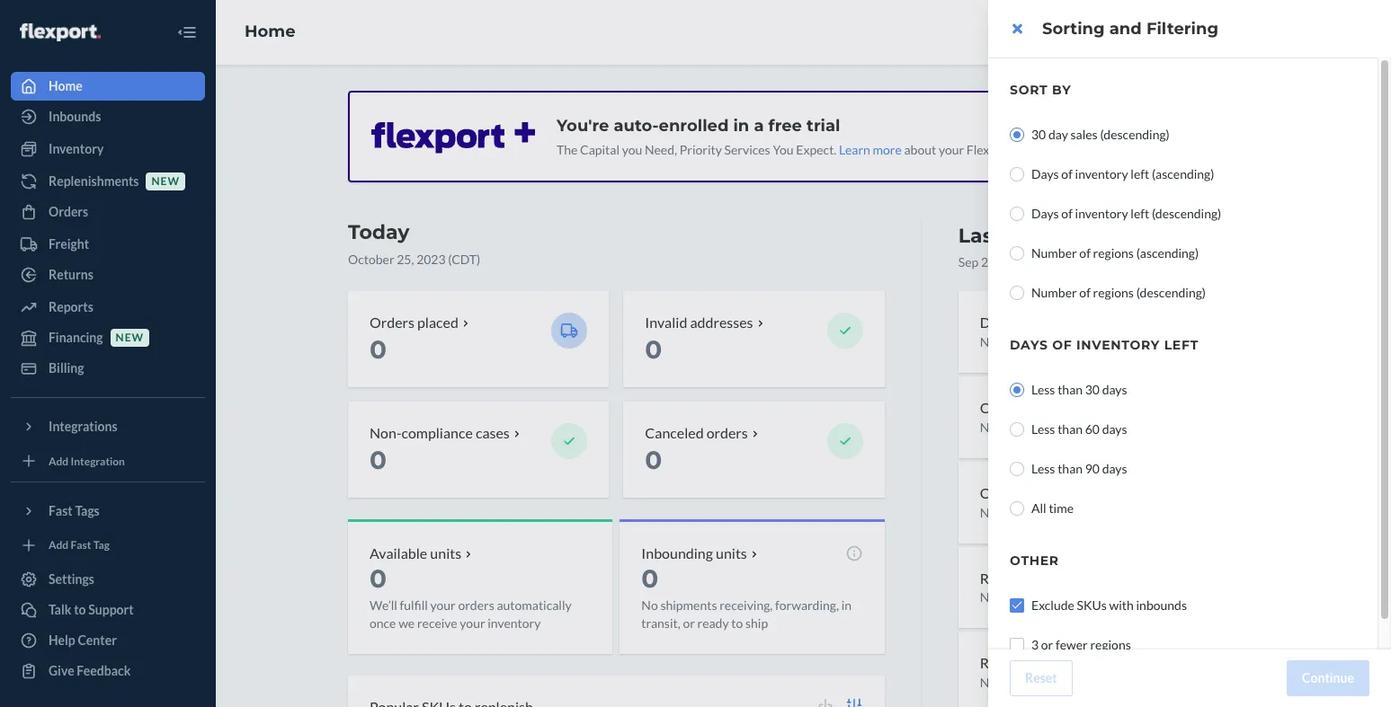 Task type: locate. For each thing, give the bounding box(es) containing it.
0 vertical spatial regions
[[1093, 246, 1134, 261]]

less up all
[[1032, 461, 1056, 477]]

days of inventory left (ascending)
[[1032, 166, 1215, 182]]

than for 30
[[1058, 382, 1083, 398]]

left down days of inventory left (ascending) at the top
[[1131, 206, 1150, 221]]

days right 60
[[1103, 422, 1128, 437]]

number of regions (ascending)
[[1032, 246, 1199, 261]]

days for less than 90 days
[[1103, 461, 1128, 477]]

of up number of regions (descending)
[[1080, 246, 1091, 261]]

3 less from the top
[[1032, 461, 1056, 477]]

(descending) for number of regions (descending)
[[1137, 285, 1206, 300]]

(descending)
[[1100, 127, 1170, 142], [1152, 206, 1222, 221], [1137, 285, 1206, 300]]

than up less than 60 days
[[1058, 382, 1083, 398]]

2 number from the top
[[1032, 285, 1077, 300]]

0 vertical spatial than
[[1058, 382, 1083, 398]]

1 days from the top
[[1032, 166, 1059, 182]]

30 up 60
[[1085, 382, 1100, 398]]

days right 90
[[1103, 461, 1128, 477]]

with
[[1110, 598, 1134, 613]]

by
[[1052, 82, 1072, 98]]

less left 60
[[1032, 422, 1056, 437]]

left for days of inventory left (ascending)
[[1131, 166, 1150, 182]]

number up days of inventory left
[[1032, 285, 1077, 300]]

1 vertical spatial than
[[1058, 422, 1083, 437]]

sort by
[[1010, 82, 1072, 98]]

less than 60 days
[[1032, 422, 1128, 437]]

2 vertical spatial than
[[1058, 461, 1083, 477]]

less
[[1032, 382, 1056, 398], [1032, 422, 1056, 437], [1032, 461, 1056, 477]]

of down number of regions (ascending)
[[1080, 285, 1091, 300]]

left
[[1131, 166, 1150, 182], [1131, 206, 1150, 221], [1165, 337, 1199, 354]]

reset
[[1025, 671, 1058, 686]]

less up less than 60 days
[[1032, 382, 1056, 398]]

days for days of inventory left (descending)
[[1032, 206, 1059, 221]]

of up less than 30 days
[[1053, 337, 1073, 354]]

sorting and filtering
[[1043, 19, 1219, 39]]

1 horizontal spatial 30
[[1085, 382, 1100, 398]]

1 vertical spatial days
[[1032, 206, 1059, 221]]

number for number of regions (descending)
[[1032, 285, 1077, 300]]

None radio
[[1010, 128, 1025, 142], [1010, 246, 1025, 261], [1010, 286, 1025, 300], [1010, 128, 1025, 142], [1010, 246, 1025, 261], [1010, 286, 1025, 300]]

inventory down 30 day sales (descending)
[[1075, 166, 1129, 182]]

regions down number of regions (ascending)
[[1093, 285, 1134, 300]]

2 vertical spatial inventory
[[1077, 337, 1160, 354]]

1 vertical spatial regions
[[1093, 285, 1134, 300]]

2 vertical spatial left
[[1165, 337, 1199, 354]]

2 vertical spatial (descending)
[[1137, 285, 1206, 300]]

(ascending)
[[1152, 166, 1215, 182], [1137, 246, 1199, 261]]

sort
[[1010, 82, 1048, 98]]

1 than from the top
[[1058, 382, 1083, 398]]

1 vertical spatial less
[[1032, 422, 1056, 437]]

days up less than 30 days
[[1010, 337, 1048, 354]]

2 vertical spatial less
[[1032, 461, 1056, 477]]

0 vertical spatial days
[[1032, 166, 1059, 182]]

(descending) for 30 day sales (descending)
[[1100, 127, 1170, 142]]

than
[[1058, 382, 1083, 398], [1058, 422, 1083, 437], [1058, 461, 1083, 477]]

of up number of regions (ascending)
[[1062, 206, 1073, 221]]

fewer
[[1056, 638, 1088, 653]]

(ascending) down days of inventory left (descending)
[[1137, 246, 1199, 261]]

1 vertical spatial 30
[[1085, 382, 1100, 398]]

0 vertical spatial left
[[1131, 166, 1150, 182]]

all time
[[1032, 501, 1074, 516]]

of for days of inventory left (descending)
[[1062, 206, 1073, 221]]

90
[[1085, 461, 1100, 477]]

1 vertical spatial number
[[1032, 285, 1077, 300]]

than left 90
[[1058, 461, 1083, 477]]

regions up number of regions (descending)
[[1093, 246, 1134, 261]]

2 vertical spatial regions
[[1091, 638, 1131, 653]]

of down day
[[1062, 166, 1073, 182]]

1 less from the top
[[1032, 382, 1056, 398]]

None radio
[[1010, 167, 1025, 182], [1010, 207, 1025, 221], [1010, 383, 1025, 398], [1010, 423, 1025, 437], [1010, 462, 1025, 477], [1010, 502, 1025, 516], [1010, 167, 1025, 182], [1010, 207, 1025, 221], [1010, 383, 1025, 398], [1010, 423, 1025, 437], [1010, 462, 1025, 477], [1010, 502, 1025, 516]]

number up number of regions (descending)
[[1032, 246, 1077, 261]]

2 less from the top
[[1032, 422, 1056, 437]]

all
[[1032, 501, 1047, 516]]

skus
[[1077, 598, 1107, 613]]

2 days from the top
[[1032, 206, 1059, 221]]

(descending) down number of regions (ascending)
[[1137, 285, 1206, 300]]

sorting
[[1043, 19, 1105, 39]]

close image
[[1012, 22, 1022, 36]]

than left 60
[[1058, 422, 1083, 437]]

0 vertical spatial (descending)
[[1100, 127, 1170, 142]]

1 vertical spatial left
[[1131, 206, 1150, 221]]

exclude skus with inbounds
[[1032, 598, 1187, 613]]

0 vertical spatial less
[[1032, 382, 1056, 398]]

left up days of inventory left (descending)
[[1131, 166, 1150, 182]]

0 horizontal spatial 30
[[1032, 127, 1046, 142]]

sales
[[1071, 127, 1098, 142]]

0 vertical spatial (ascending)
[[1152, 166, 1215, 182]]

inventory down number of regions (descending)
[[1077, 337, 1160, 354]]

inventory up number of regions (ascending)
[[1075, 206, 1129, 221]]

0 vertical spatial inventory
[[1075, 166, 1129, 182]]

of
[[1062, 166, 1073, 182], [1062, 206, 1073, 221], [1080, 246, 1091, 261], [1080, 285, 1091, 300], [1053, 337, 1073, 354]]

left down number of regions (descending)
[[1165, 337, 1199, 354]]

1 vertical spatial (ascending)
[[1137, 246, 1199, 261]]

days
[[1010, 337, 1048, 354], [1103, 382, 1128, 398], [1103, 422, 1128, 437], [1103, 461, 1128, 477]]

days
[[1032, 166, 1059, 182], [1032, 206, 1059, 221]]

3 or fewer regions
[[1032, 638, 1131, 653]]

regions right fewer on the right of the page
[[1091, 638, 1131, 653]]

of for days of inventory left
[[1053, 337, 1073, 354]]

0 vertical spatial 30
[[1032, 127, 1046, 142]]

1 number from the top
[[1032, 246, 1077, 261]]

inventory for days of inventory left (ascending)
[[1075, 166, 1129, 182]]

2 than from the top
[[1058, 422, 1083, 437]]

3 than from the top
[[1058, 461, 1083, 477]]

(descending) down days of inventory left (ascending) at the top
[[1152, 206, 1222, 221]]

None checkbox
[[1010, 599, 1025, 613], [1010, 639, 1025, 653], [1010, 599, 1025, 613], [1010, 639, 1025, 653]]

30 left day
[[1032, 127, 1046, 142]]

(ascending) up days of inventory left (descending)
[[1152, 166, 1215, 182]]

0 vertical spatial number
[[1032, 246, 1077, 261]]

less than 90 days
[[1032, 461, 1128, 477]]

1 vertical spatial inventory
[[1075, 206, 1129, 221]]

inventory for days of inventory left (descending)
[[1075, 206, 1129, 221]]

30
[[1032, 127, 1046, 142], [1085, 382, 1100, 398]]

number
[[1032, 246, 1077, 261], [1032, 285, 1077, 300]]

regions
[[1093, 246, 1134, 261], [1093, 285, 1134, 300], [1091, 638, 1131, 653]]

left for days of inventory left (descending)
[[1131, 206, 1150, 221]]

inbounds
[[1137, 598, 1187, 613]]

other
[[1010, 553, 1060, 569]]

and
[[1110, 19, 1142, 39]]

days down days of inventory left
[[1103, 382, 1128, 398]]

inventory
[[1075, 166, 1129, 182], [1075, 206, 1129, 221], [1077, 337, 1160, 354]]

days for less than 30 days
[[1103, 382, 1128, 398]]

(descending) up days of inventory left (ascending) at the top
[[1100, 127, 1170, 142]]



Task type: vqa. For each thing, say whether or not it's contained in the screenshot.
fast tags
no



Task type: describe. For each thing, give the bounding box(es) containing it.
reset button
[[1010, 661, 1073, 697]]

continue button
[[1287, 661, 1370, 697]]

less for less than 60 days
[[1032, 422, 1056, 437]]

left for days of inventory left
[[1165, 337, 1199, 354]]

or
[[1042, 638, 1054, 653]]

3
[[1032, 638, 1039, 653]]

regions for (ascending)
[[1093, 246, 1134, 261]]

1 vertical spatial (descending)
[[1152, 206, 1222, 221]]

regions for (descending)
[[1093, 285, 1134, 300]]

exclude
[[1032, 598, 1075, 613]]

continue
[[1303, 671, 1355, 686]]

60
[[1085, 422, 1100, 437]]

number for number of regions (ascending)
[[1032, 246, 1077, 261]]

filtering
[[1147, 19, 1219, 39]]

of for days of inventory left (ascending)
[[1062, 166, 1073, 182]]

days of inventory left
[[1010, 337, 1199, 354]]

of for number of regions (ascending)
[[1080, 246, 1091, 261]]

inventory for days of inventory left
[[1077, 337, 1160, 354]]

days for less than 60 days
[[1103, 422, 1128, 437]]

days for days of inventory left (ascending)
[[1032, 166, 1059, 182]]

time
[[1049, 501, 1074, 516]]

30 day sales (descending)
[[1032, 127, 1170, 142]]

than for 90
[[1058, 461, 1083, 477]]

than for 60
[[1058, 422, 1083, 437]]

number of regions (descending)
[[1032, 285, 1206, 300]]

less than 30 days
[[1032, 382, 1128, 398]]

less for less than 30 days
[[1032, 382, 1056, 398]]

days of inventory left (descending)
[[1032, 206, 1222, 221]]

of for number of regions (descending)
[[1080, 285, 1091, 300]]

day
[[1049, 127, 1068, 142]]

less for less than 90 days
[[1032, 461, 1056, 477]]



